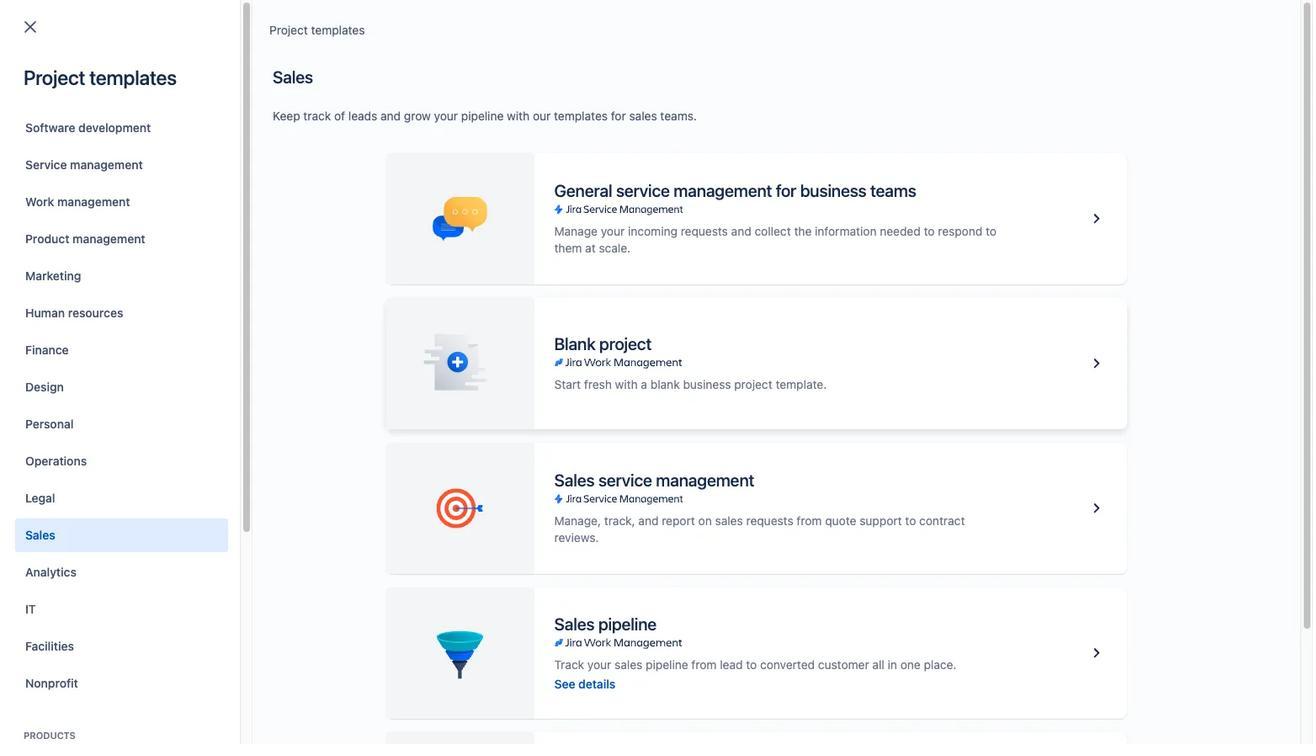 Task type: locate. For each thing, give the bounding box(es) containing it.
respond
[[938, 224, 983, 238]]

management up collect
[[674, 181, 772, 200]]

your up scale.
[[601, 224, 625, 238]]

blank project
[[554, 334, 652, 354]]

0 horizontal spatial from
[[692, 657, 717, 671]]

management down name
[[57, 194, 130, 209]]

1 vertical spatial requests
[[746, 514, 794, 528]]

management inside button
[[70, 157, 143, 172]]

and
[[381, 109, 401, 123], [731, 224, 752, 238], [638, 514, 659, 528]]

to right support on the right of page
[[905, 514, 916, 528]]

incoming
[[628, 224, 678, 238]]

1 vertical spatial with
[[615, 377, 638, 391]]

sales up details
[[615, 657, 643, 671]]

1 vertical spatial service
[[598, 471, 652, 490]]

for right lead
[[776, 181, 797, 200]]

management down not
[[73, 232, 145, 246]]

from left quote
[[797, 514, 822, 528]]

our
[[533, 109, 551, 123]]

0 vertical spatial requests
[[681, 224, 728, 238]]

0 vertical spatial templates
[[311, 23, 365, 37]]

2 horizontal spatial and
[[731, 224, 752, 238]]

requests inside the manage, track, and report on sales requests from quote support to contract reviews.
[[746, 514, 794, 528]]

sales left teams.
[[629, 109, 657, 123]]

a
[[641, 377, 647, 391]]

sales button
[[15, 519, 228, 552]]

collect
[[755, 224, 791, 238]]

pipeline up details
[[598, 614, 657, 634]]

track your sales pipeline from lead to converted customer all in one place.
[[554, 657, 957, 671]]

requests down general service management for business teams
[[681, 224, 728, 238]]

legal
[[25, 491, 55, 505]]

0 vertical spatial project
[[269, 23, 308, 37]]

finance button
[[15, 333, 228, 367]]

see details
[[554, 676, 616, 691]]

project
[[269, 23, 308, 37], [24, 66, 85, 89], [145, 203, 184, 217]]

1 vertical spatial and
[[731, 224, 752, 238]]

1 horizontal spatial and
[[638, 514, 659, 528]]

management up 'on'
[[656, 471, 755, 490]]

manage, track, and report on sales requests from quote support to contract reviews.
[[554, 514, 965, 545]]

pipeline
[[461, 109, 504, 123], [598, 614, 657, 634], [646, 657, 688, 671]]

track,
[[604, 514, 635, 528]]

project left template.
[[734, 377, 773, 391]]

management inside button
[[73, 232, 145, 246]]

1 horizontal spatial requests
[[746, 514, 794, 528]]

it button
[[15, 593, 228, 626]]

to right lead
[[746, 657, 757, 671]]

projects
[[34, 69, 105, 93]]

and left collect
[[731, 224, 752, 238]]

managed
[[534, 204, 585, 218]]

1 horizontal spatial from
[[797, 514, 822, 528]]

1 vertical spatial your
[[601, 224, 625, 238]]

leads
[[348, 109, 377, 123]]

1 horizontal spatial with
[[615, 377, 638, 391]]

products
[[24, 730, 76, 741]]

from
[[797, 514, 822, 528], [692, 657, 717, 671]]

service management
[[25, 157, 143, 172]]

0 horizontal spatial project
[[599, 334, 652, 354]]

teams.
[[660, 109, 697, 123]]

service for sales
[[598, 471, 652, 490]]

sales inside button
[[25, 528, 55, 542]]

0 vertical spatial your
[[434, 109, 458, 123]]

0 horizontal spatial and
[[381, 109, 401, 123]]

human
[[25, 306, 65, 320]]

sales
[[273, 67, 313, 87], [554, 471, 595, 490], [25, 528, 55, 542], [554, 614, 595, 634]]

and right track,
[[638, 514, 659, 528]]

management inside button
[[57, 194, 130, 209]]

sales
[[629, 109, 657, 123], [715, 514, 743, 528], [615, 657, 643, 671]]

for left teams.
[[611, 109, 626, 123]]

2 vertical spatial project
[[145, 203, 184, 217]]

your up details
[[588, 657, 612, 671]]

0 vertical spatial pipeline
[[461, 109, 504, 123]]

service for general
[[616, 181, 670, 200]]

not my project link
[[76, 202, 337, 222]]

0 vertical spatial with
[[507, 109, 530, 123]]

None text field
[[35, 120, 200, 143]]

template.
[[776, 377, 827, 391]]

0 horizontal spatial project
[[24, 66, 85, 89]]

1 horizontal spatial business
[[800, 181, 867, 200]]

work management button
[[15, 185, 228, 219]]

2 vertical spatial and
[[638, 514, 659, 528]]

my
[[126, 203, 142, 217]]

resources
[[68, 306, 123, 320]]

0 horizontal spatial requests
[[681, 224, 728, 238]]

personal button
[[15, 407, 228, 441]]

start fresh with a blank business project template.
[[554, 377, 827, 391]]

2 horizontal spatial project
[[269, 23, 308, 37]]

human resources
[[25, 306, 123, 320]]

management for product management
[[73, 232, 145, 246]]

service
[[25, 157, 67, 172]]

back to projects image
[[20, 17, 40, 37]]

0 vertical spatial and
[[381, 109, 401, 123]]

product management button
[[15, 222, 228, 256]]

0 horizontal spatial business
[[683, 377, 731, 391]]

project up a
[[599, 334, 652, 354]]

1 horizontal spatial project
[[145, 203, 184, 217]]

work
[[25, 194, 54, 209]]

name button
[[69, 167, 132, 186]]

management down development
[[70, 157, 143, 172]]

0 horizontal spatial project templates
[[24, 66, 177, 89]]

1 vertical spatial sales
[[715, 514, 743, 528]]

to inside the manage, track, and report on sales requests from quote support to contract reviews.
[[905, 514, 916, 528]]

work management
[[25, 194, 130, 209]]

to
[[924, 224, 935, 238], [986, 224, 997, 238], [905, 514, 916, 528], [746, 657, 757, 671]]

sales right 'on'
[[715, 514, 743, 528]]

support
[[860, 514, 902, 528]]

your inside the manage your incoming requests and collect the information needed to respond to them at scale.
[[601, 224, 625, 238]]

software
[[25, 120, 75, 135]]

nonprofit button
[[15, 667, 228, 700]]

0 vertical spatial project templates
[[269, 23, 365, 37]]

business up the information
[[800, 181, 867, 200]]

service up track,
[[598, 471, 652, 490]]

banner
[[0, 0, 1313, 47]]

1 horizontal spatial templates
[[311, 23, 365, 37]]

with
[[507, 109, 530, 123], [615, 377, 638, 391]]

1 horizontal spatial for
[[776, 181, 797, 200]]

general service management for business teams
[[554, 181, 916, 200]]

keep
[[273, 109, 300, 123]]

sales up keep
[[273, 67, 313, 87]]

scale.
[[599, 241, 631, 255]]

from left lead
[[692, 657, 717, 671]]

and left "grow"
[[381, 109, 401, 123]]

your right "grow"
[[434, 109, 458, 123]]

operations
[[25, 454, 87, 468]]

project inside project templates link
[[269, 23, 308, 37]]

see
[[554, 676, 575, 691]]

pipeline left lead
[[646, 657, 688, 671]]

service up software
[[616, 181, 670, 200]]

previous image
[[37, 257, 57, 277]]

general
[[554, 181, 612, 200]]

0 horizontal spatial templates
[[89, 66, 177, 89]]

sales down legal
[[25, 528, 55, 542]]

1 vertical spatial project
[[734, 377, 773, 391]]

templates
[[311, 23, 365, 37], [89, 66, 177, 89], [554, 109, 608, 123]]

finance
[[25, 343, 69, 357]]

jira service management image
[[554, 203, 683, 216], [554, 203, 683, 216], [554, 493, 683, 506], [554, 493, 683, 506]]

with left a
[[615, 377, 638, 391]]

templates inside project templates link
[[311, 23, 365, 37]]

management for service management
[[70, 157, 143, 172]]

lead
[[720, 657, 743, 671]]

1 vertical spatial from
[[692, 657, 717, 671]]

2 vertical spatial sales
[[615, 657, 643, 671]]

1 vertical spatial project
[[24, 66, 85, 89]]

name
[[76, 170, 108, 184]]

and inside the manage your incoming requests and collect the information needed to respond to them at scale.
[[731, 224, 752, 238]]

requests right 'on'
[[746, 514, 794, 528]]

product management
[[25, 232, 145, 246]]

marketing
[[25, 269, 81, 283]]

with left our
[[507, 109, 530, 123]]

teams
[[870, 181, 916, 200]]

design
[[25, 380, 64, 394]]

jira work management image
[[554, 356, 682, 370], [554, 356, 682, 370], [554, 636, 682, 650], [554, 636, 682, 650]]

track
[[303, 109, 331, 123]]

2 vertical spatial your
[[588, 657, 612, 671]]

converted
[[760, 657, 815, 671]]

sales service management image
[[1086, 498, 1107, 519]]

0 vertical spatial from
[[797, 514, 822, 528]]

0 horizontal spatial with
[[507, 109, 530, 123]]

pipeline left our
[[461, 109, 504, 123]]

business right blank at the bottom of page
[[683, 377, 731, 391]]

0 vertical spatial for
[[611, 109, 626, 123]]

reviews.
[[554, 530, 599, 545]]

service
[[616, 181, 670, 200], [598, 471, 652, 490]]

from inside the manage, track, and report on sales requests from quote support to contract reviews.
[[797, 514, 822, 528]]

1 horizontal spatial project
[[734, 377, 773, 391]]

0 vertical spatial project
[[599, 334, 652, 354]]

2 horizontal spatial templates
[[554, 109, 608, 123]]

1 vertical spatial pipeline
[[598, 614, 657, 634]]

for
[[611, 109, 626, 123], [776, 181, 797, 200]]

0 vertical spatial service
[[616, 181, 670, 200]]



Task type: describe. For each thing, give the bounding box(es) containing it.
star not my project image
[[41, 202, 62, 222]]

0 vertical spatial sales
[[629, 109, 657, 123]]

requests inside the manage your incoming requests and collect the information needed to respond to them at scale.
[[681, 224, 728, 238]]

jira
[[261, 124, 281, 138]]

manage,
[[554, 514, 601, 528]]

report
[[662, 514, 695, 528]]

blank
[[651, 377, 680, 391]]

all
[[244, 124, 258, 138]]

in
[[888, 657, 897, 671]]

marketing button
[[15, 259, 228, 293]]

your for general
[[601, 224, 625, 238]]

project templates link
[[269, 20, 365, 40]]

of
[[334, 109, 345, 123]]

sales up the manage,
[[554, 471, 595, 490]]

1 vertical spatial project templates
[[24, 66, 177, 89]]

analytics
[[25, 565, 77, 579]]

the
[[794, 224, 812, 238]]

contract
[[919, 514, 965, 528]]

your for sales
[[588, 657, 612, 671]]

design button
[[15, 370, 228, 404]]

sales up track
[[554, 614, 595, 634]]

to right respond at the top
[[986, 224, 997, 238]]

management for work management
[[57, 194, 130, 209]]

manage
[[554, 224, 598, 238]]

sales pipeline image
[[1086, 643, 1107, 663]]

them
[[554, 241, 582, 255]]

place.
[[924, 657, 957, 671]]

and for leads
[[381, 109, 401, 123]]

details
[[578, 676, 616, 691]]

facilities button
[[15, 630, 228, 663]]

it
[[25, 602, 36, 616]]

1 horizontal spatial project templates
[[269, 23, 365, 37]]

general service management for business teams image
[[1086, 209, 1107, 229]]

and for requests
[[731, 224, 752, 238]]

software development
[[25, 120, 151, 135]]

track
[[554, 657, 584, 671]]

Search field
[[993, 10, 1162, 37]]

open image
[[377, 121, 397, 141]]

software
[[588, 204, 635, 218]]

primary element
[[10, 0, 993, 47]]

products
[[284, 124, 332, 138]]

2 vertical spatial pipeline
[[646, 657, 688, 671]]

see details button
[[554, 676, 616, 692]]

fresh
[[584, 377, 612, 391]]

quote
[[825, 514, 857, 528]]

team-managed software
[[500, 204, 635, 218]]

sales inside the manage, track, and report on sales requests from quote support to contract reviews.
[[715, 514, 743, 528]]

blank project image
[[1086, 354, 1107, 374]]

operations button
[[15, 445, 228, 478]]

at
[[585, 241, 596, 255]]

to right needed at the right top of the page
[[924, 224, 935, 238]]

software development button
[[15, 111, 228, 145]]

lead
[[749, 170, 776, 184]]

analytics button
[[15, 556, 228, 589]]

team-
[[500, 204, 534, 218]]

keep track of leads and grow your pipeline with our templates for sales teams.
[[273, 109, 697, 123]]

sales service management
[[554, 471, 755, 490]]

personal
[[25, 417, 74, 431]]

0 horizontal spatial for
[[611, 109, 626, 123]]

not
[[103, 203, 122, 217]]

2 vertical spatial templates
[[554, 109, 608, 123]]

1 vertical spatial for
[[776, 181, 797, 200]]

facilities
[[25, 639, 74, 653]]

one
[[901, 657, 921, 671]]

development
[[78, 120, 151, 135]]

manage your incoming requests and collect the information needed to respond to them at scale.
[[554, 224, 997, 255]]

1 vertical spatial templates
[[89, 66, 177, 89]]

1 vertical spatial business
[[683, 377, 731, 391]]

customer
[[818, 657, 869, 671]]

project inside 'not my project' link
[[145, 203, 184, 217]]

human resources button
[[15, 296, 228, 330]]

start
[[554, 377, 581, 391]]

needed
[[880, 224, 921, 238]]

all
[[873, 657, 885, 671]]

blank
[[554, 334, 596, 354]]

sales pipeline
[[554, 614, 657, 634]]

service management button
[[15, 148, 228, 182]]

on
[[698, 514, 712, 528]]

0 vertical spatial business
[[800, 181, 867, 200]]

lead button
[[742, 167, 796, 186]]

product
[[25, 232, 69, 246]]

1 button
[[61, 253, 86, 280]]

and inside the manage, track, and report on sales requests from quote support to contract reviews.
[[638, 514, 659, 528]]

not my project
[[103, 203, 184, 217]]

all jira products
[[244, 124, 332, 138]]



Task type: vqa. For each thing, say whether or not it's contained in the screenshot.
first Expand icon
no



